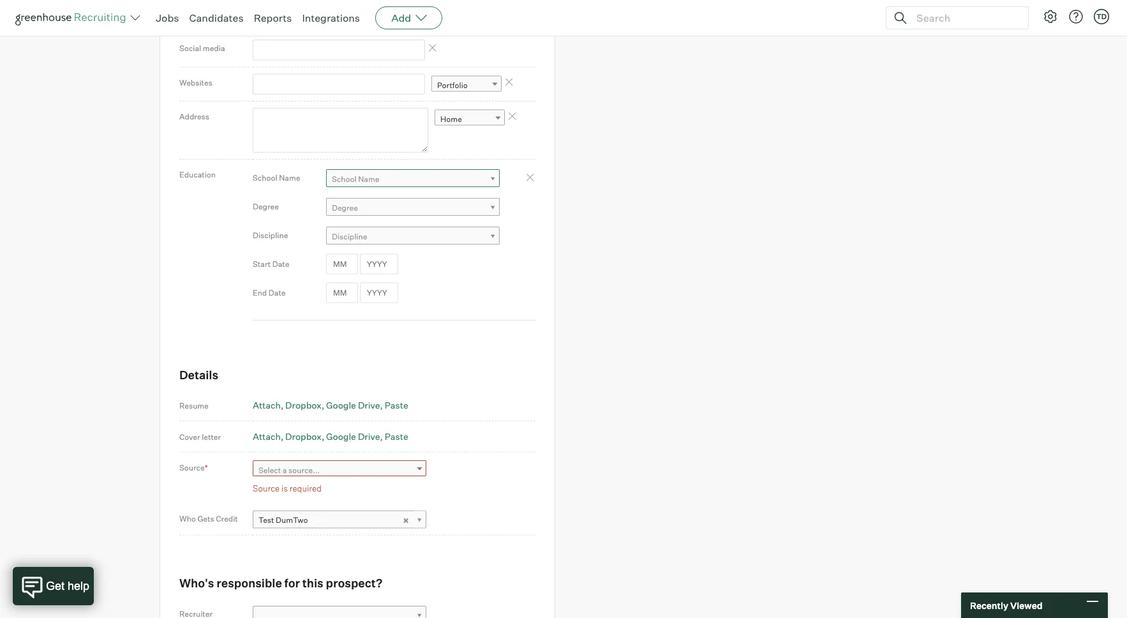 Task type: locate. For each thing, give the bounding box(es) containing it.
school inside school name link
[[332, 174, 357, 184]]

configure image
[[1043, 9, 1059, 24]]

dropbox link
[[285, 400, 325, 411], [285, 431, 325, 442]]

test dumtwo
[[259, 515, 308, 525]]

degree link
[[326, 198, 500, 217]]

google
[[326, 400, 356, 411], [326, 431, 356, 442]]

paste link
[[385, 400, 409, 411], [385, 431, 409, 442]]

2 mm text field from the top
[[326, 282, 358, 303]]

1 vertical spatial paste
[[385, 431, 409, 442]]

0 vertical spatial attach dropbox google drive paste
[[253, 400, 409, 411]]

name
[[279, 173, 300, 183], [358, 174, 380, 184]]

0 horizontal spatial source
[[179, 463, 205, 473]]

google drive link
[[326, 400, 383, 411], [326, 431, 383, 442]]

1 horizontal spatial source
[[253, 483, 280, 493]]

dropbox
[[285, 400, 322, 411], [285, 431, 322, 442]]

attach dropbox google drive paste
[[253, 400, 409, 411], [253, 431, 409, 442]]

0 vertical spatial source
[[179, 463, 205, 473]]

date
[[273, 259, 290, 269], [269, 288, 286, 298]]

portfolio
[[437, 80, 468, 90]]

1 attach link from the top
[[253, 400, 284, 411]]

paste for cover letter
[[385, 431, 409, 442]]

1 paste link from the top
[[385, 400, 409, 411]]

0 vertical spatial google drive link
[[326, 400, 383, 411]]

2 drive from the top
[[358, 431, 380, 442]]

0 horizontal spatial name
[[279, 173, 300, 183]]

YYYY text field
[[360, 254, 398, 274], [360, 282, 398, 303]]

date for end date
[[269, 288, 286, 298]]

2 dropbox from the top
[[285, 431, 322, 442]]

1 vertical spatial yyyy text field
[[360, 282, 398, 303]]

date right "start"
[[273, 259, 290, 269]]

1 dropbox from the top
[[285, 400, 322, 411]]

attach for resume
[[253, 400, 281, 411]]

2 attach link from the top
[[253, 431, 284, 442]]

attach link for resume
[[253, 400, 284, 411]]

1 vertical spatial attach dropbox google drive paste
[[253, 431, 409, 442]]

2 add from the left
[[261, 12, 278, 23]]

td button
[[1095, 9, 1110, 24]]

1 vertical spatial attach link
[[253, 431, 284, 442]]

start
[[253, 259, 271, 269]]

attach link for cover letter
[[253, 431, 284, 442]]

attach dropbox google drive paste for resume
[[253, 400, 409, 411]]

credit
[[216, 514, 238, 523]]

+ add another link
[[253, 12, 313, 23]]

1 horizontal spatial name
[[358, 174, 380, 184]]

1 horizontal spatial degree
[[332, 203, 358, 212]]

0 vertical spatial dropbox
[[285, 400, 322, 411]]

drive for cover letter
[[358, 431, 380, 442]]

school name
[[253, 173, 300, 183], [332, 174, 380, 184]]

1 vertical spatial date
[[269, 288, 286, 298]]

mm text field for start date
[[326, 254, 358, 274]]

0 horizontal spatial degree
[[253, 202, 279, 211]]

school name link
[[326, 169, 500, 188]]

jobs
[[156, 11, 179, 24]]

school
[[253, 173, 278, 183], [332, 174, 357, 184]]

0 vertical spatial attach
[[253, 400, 281, 411]]

dropbox for cover letter
[[285, 431, 322, 442]]

1 add from the left
[[392, 11, 411, 24]]

1 google drive link from the top
[[326, 400, 383, 411]]

0 horizontal spatial add
[[261, 12, 278, 23]]

2 paste from the top
[[385, 431, 409, 442]]

jobs link
[[156, 11, 179, 24]]

1 dropbox link from the top
[[285, 400, 325, 411]]

1 vertical spatial attach
[[253, 431, 281, 442]]

date right 'end'
[[269, 288, 286, 298]]

0 vertical spatial paste
[[385, 400, 409, 411]]

1 google from the top
[[326, 400, 356, 411]]

1 vertical spatial google
[[326, 431, 356, 442]]

dumtwo
[[276, 515, 308, 525]]

home link
[[435, 110, 505, 128]]

0 vertical spatial yyyy text field
[[360, 254, 398, 274]]

0 vertical spatial paste link
[[385, 400, 409, 411]]

0 horizontal spatial discipline
[[253, 231, 288, 240]]

integrations
[[302, 11, 360, 24]]

2 google drive link from the top
[[326, 431, 383, 442]]

attach link
[[253, 400, 284, 411], [253, 431, 284, 442]]

candidates link
[[189, 11, 244, 24]]

source for source is required
[[253, 483, 280, 493]]

0 vertical spatial date
[[273, 259, 290, 269]]

2 attach dropbox google drive paste from the top
[[253, 431, 409, 442]]

degree
[[253, 202, 279, 211], [332, 203, 358, 212]]

1 horizontal spatial discipline
[[332, 232, 367, 241]]

1 vertical spatial google drive link
[[326, 431, 383, 442]]

reports link
[[254, 11, 292, 24]]

1 yyyy text field from the top
[[360, 254, 398, 274]]

Search text field
[[914, 9, 1017, 27]]

2 yyyy text field from the top
[[360, 282, 398, 303]]

attach
[[253, 400, 281, 411], [253, 431, 281, 442]]

1 vertical spatial dropbox
[[285, 431, 322, 442]]

0 vertical spatial dropbox link
[[285, 400, 325, 411]]

who's responsible for this prospect?
[[179, 576, 383, 590]]

*
[[205, 463, 208, 473]]

1 attach from the top
[[253, 400, 281, 411]]

attach for cover letter
[[253, 431, 281, 442]]

reports
[[254, 11, 292, 24]]

source left is
[[253, 483, 280, 493]]

1 vertical spatial mm text field
[[326, 282, 358, 303]]

discipline
[[253, 231, 288, 240], [332, 232, 367, 241]]

2 paste link from the top
[[385, 431, 409, 442]]

MM text field
[[326, 254, 358, 274], [326, 282, 358, 303]]

1 vertical spatial dropbox link
[[285, 431, 325, 442]]

education
[[179, 170, 216, 179]]

2 attach from the top
[[253, 431, 281, 442]]

1 paste from the top
[[385, 400, 409, 411]]

is
[[282, 483, 288, 493]]

+ add another
[[253, 12, 313, 23]]

greenhouse recruiting image
[[15, 10, 130, 26]]

1 mm text field from the top
[[326, 254, 358, 274]]

1 vertical spatial source
[[253, 483, 280, 493]]

0 vertical spatial google
[[326, 400, 356, 411]]

0 horizontal spatial school name
[[253, 173, 300, 183]]

resume
[[179, 401, 209, 411]]

1 vertical spatial drive
[[358, 431, 380, 442]]

source for source *
[[179, 463, 205, 473]]

add
[[392, 11, 411, 24], [261, 12, 278, 23]]

google for cover letter
[[326, 431, 356, 442]]

0 vertical spatial drive
[[358, 400, 380, 411]]

source down the cover
[[179, 463, 205, 473]]

1 drive from the top
[[358, 400, 380, 411]]

details
[[179, 367, 218, 382]]

another
[[280, 12, 313, 23]]

drive
[[358, 400, 380, 411], [358, 431, 380, 442]]

paste
[[385, 400, 409, 411], [385, 431, 409, 442]]

social
[[179, 44, 201, 53]]

paste for resume
[[385, 400, 409, 411]]

2 dropbox link from the top
[[285, 431, 325, 442]]

1 attach dropbox google drive paste from the top
[[253, 400, 409, 411]]

None text field
[[253, 0, 425, 7], [253, 74, 425, 94], [253, 0, 425, 7], [253, 74, 425, 94]]

2 google from the top
[[326, 431, 356, 442]]

0 vertical spatial mm text field
[[326, 254, 358, 274]]

select
[[259, 465, 281, 475]]

who's
[[179, 576, 214, 590]]

1 horizontal spatial add
[[392, 11, 411, 24]]

0 vertical spatial attach link
[[253, 400, 284, 411]]

1 horizontal spatial school
[[332, 174, 357, 184]]

1 vertical spatial paste link
[[385, 431, 409, 442]]

address
[[179, 112, 209, 121]]

None text field
[[253, 40, 425, 60], [253, 108, 428, 153], [253, 40, 425, 60], [253, 108, 428, 153]]

source
[[179, 463, 205, 473], [253, 483, 280, 493]]



Task type: describe. For each thing, give the bounding box(es) containing it.
1 horizontal spatial school name
[[332, 174, 380, 184]]

drive for resume
[[358, 400, 380, 411]]

google drive link for cover letter
[[326, 431, 383, 442]]

required
[[290, 483, 322, 493]]

0 horizontal spatial school
[[253, 173, 278, 183]]

paste link for resume
[[385, 400, 409, 411]]

discipline link
[[326, 227, 500, 245]]

prospect?
[[326, 576, 383, 590]]

recently
[[971, 600, 1009, 611]]

dropbox link for resume
[[285, 400, 325, 411]]

cover
[[179, 432, 200, 442]]

date for start date
[[273, 259, 290, 269]]

yyyy text field for end date
[[360, 282, 398, 303]]

social media
[[179, 44, 225, 53]]

this
[[303, 576, 324, 590]]

start date
[[253, 259, 290, 269]]

cover letter
[[179, 432, 221, 442]]

websites
[[179, 78, 213, 87]]

select a source...
[[259, 465, 320, 475]]

media
[[203, 44, 225, 53]]

td
[[1097, 12, 1107, 21]]

recently viewed
[[971, 600, 1043, 611]]

source *
[[179, 463, 208, 473]]

who gets credit
[[179, 514, 238, 523]]

source...
[[289, 465, 320, 475]]

dropbox for resume
[[285, 400, 322, 411]]

for
[[285, 576, 300, 590]]

candidates
[[189, 11, 244, 24]]

responsible
[[217, 576, 282, 590]]

select a source... link
[[253, 461, 427, 479]]

google for resume
[[326, 400, 356, 411]]

paste link for cover letter
[[385, 431, 409, 442]]

google drive link for resume
[[326, 400, 383, 411]]

integrations link
[[302, 11, 360, 24]]

home
[[441, 114, 462, 124]]

who
[[179, 514, 196, 523]]

a
[[283, 465, 287, 475]]

mm text field for end date
[[326, 282, 358, 303]]

test
[[259, 515, 274, 525]]

viewed
[[1011, 600, 1043, 611]]

portfolio link
[[432, 76, 502, 94]]

attach dropbox google drive paste for cover letter
[[253, 431, 409, 442]]

end date
[[253, 288, 286, 298]]

add inside popup button
[[392, 11, 411, 24]]

yyyy text field for start date
[[360, 254, 398, 274]]

name inside school name link
[[358, 174, 380, 184]]

add button
[[376, 6, 443, 29]]

end
[[253, 288, 267, 298]]

+
[[253, 12, 259, 23]]

gets
[[198, 514, 214, 523]]

td button
[[1092, 6, 1112, 27]]

source is required
[[253, 483, 322, 493]]

test dumtwo link
[[253, 511, 427, 529]]

dropbox link for cover letter
[[285, 431, 325, 442]]

letter
[[202, 432, 221, 442]]



Task type: vqa. For each thing, say whether or not it's contained in the screenshot.
Add inside popup button
yes



